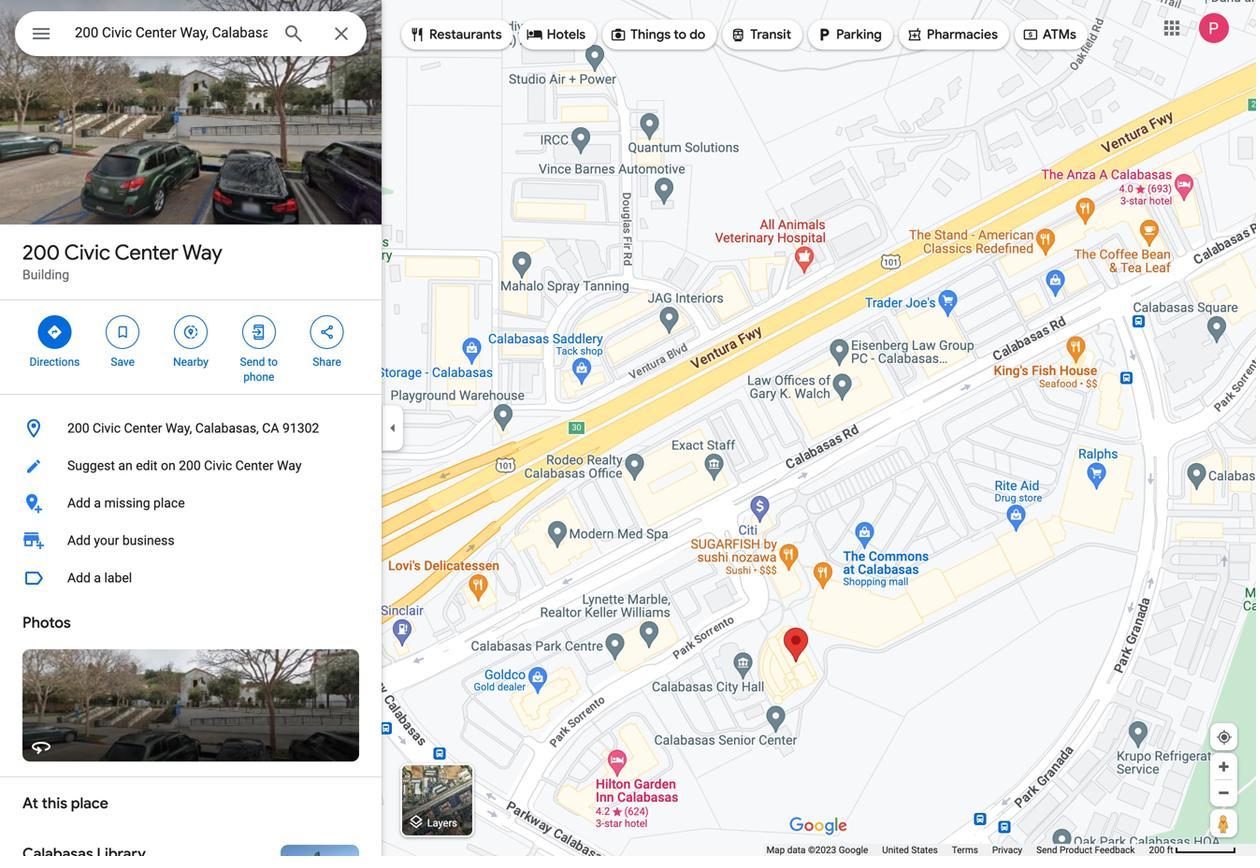Task type: locate. For each thing, give the bounding box(es) containing it.
0 horizontal spatial to
[[268, 356, 278, 369]]

add left your
[[67, 533, 91, 548]]

privacy button
[[993, 844, 1023, 856]]

terms
[[952, 844, 979, 856]]

civic
[[64, 240, 110, 266], [93, 421, 121, 436], [204, 458, 232, 473]]

200 inside 200 civic center way building
[[22, 240, 60, 266]]

0 vertical spatial civic
[[64, 240, 110, 266]]

0 vertical spatial place
[[153, 495, 185, 511]]


[[907, 24, 924, 45]]

footer inside google maps element
[[767, 844, 1149, 856]]

label
[[104, 570, 132, 586]]

0 vertical spatial send
[[240, 356, 265, 369]]

civic up building
[[64, 240, 110, 266]]

civic inside button
[[93, 421, 121, 436]]

this
[[42, 794, 67, 813]]

actions for 200 civic center way region
[[0, 300, 382, 394]]

200 ft button
[[1149, 844, 1237, 856]]

a inside add a missing place button
[[94, 495, 101, 511]]

1 add from the top
[[67, 495, 91, 511]]

civic down calabasas,
[[204, 458, 232, 473]]

center up  in the left of the page
[[115, 240, 178, 266]]

pharmacies
[[927, 26, 998, 43]]


[[409, 24, 426, 45]]

ca
[[262, 421, 279, 436]]

1 vertical spatial add
[[67, 533, 91, 548]]

send product feedback button
[[1037, 844, 1135, 856]]

a left missing
[[94, 495, 101, 511]]

a
[[94, 495, 101, 511], [94, 570, 101, 586]]

privacy
[[993, 844, 1023, 856]]

 button
[[15, 11, 67, 60]]

send left product
[[1037, 844, 1058, 856]]

center inside 200 civic center way building
[[115, 240, 178, 266]]


[[30, 20, 52, 47]]

0 vertical spatial center
[[115, 240, 178, 266]]

200 right on
[[179, 458, 201, 473]]

way up ''
[[182, 240, 222, 266]]

0 vertical spatial a
[[94, 495, 101, 511]]

200 up building
[[22, 240, 60, 266]]

way,
[[166, 421, 192, 436]]

save
[[111, 356, 135, 369]]

place down on
[[153, 495, 185, 511]]

a inside add a label button
[[94, 570, 101, 586]]

map
[[767, 844, 785, 856]]

add for add your business
[[67, 533, 91, 548]]

send to phone
[[240, 356, 278, 384]]

©2023
[[808, 844, 837, 856]]

add left label
[[67, 570, 91, 586]]

to left do on the top of page
[[674, 26, 687, 43]]

footer containing map data ©2023 google
[[767, 844, 1149, 856]]

200 civic center way building
[[22, 240, 222, 283]]

united states button
[[883, 844, 938, 856]]

0 horizontal spatial send
[[240, 356, 265, 369]]

2 add from the top
[[67, 533, 91, 548]]

1 horizontal spatial place
[[153, 495, 185, 511]]

0 vertical spatial add
[[67, 495, 91, 511]]

2 vertical spatial add
[[67, 570, 91, 586]]

center inside button
[[235, 458, 274, 473]]

civic up suggest
[[93, 421, 121, 436]]

calabasas,
[[195, 421, 259, 436]]

200
[[22, 240, 60, 266], [67, 421, 89, 436], [179, 458, 201, 473], [1149, 844, 1165, 856]]


[[610, 24, 627, 45]]

place right this
[[71, 794, 108, 813]]

send up phone
[[240, 356, 265, 369]]

nearby
[[173, 356, 209, 369]]

things
[[631, 26, 671, 43]]

200 for 200 ft
[[1149, 844, 1165, 856]]

place
[[153, 495, 185, 511], [71, 794, 108, 813]]

200 Civic Center Way, Calabasas, CA 91302 field
[[15, 11, 367, 56]]

add
[[67, 495, 91, 511], [67, 533, 91, 548], [67, 570, 91, 586]]

1 vertical spatial way
[[277, 458, 302, 473]]

united
[[883, 844, 909, 856]]

1 vertical spatial to
[[268, 356, 278, 369]]

0 vertical spatial way
[[182, 240, 222, 266]]

add down suggest
[[67, 495, 91, 511]]

1 horizontal spatial to
[[674, 26, 687, 43]]

center down ca
[[235, 458, 274, 473]]

add your business link
[[0, 522, 382, 560]]

91302
[[283, 421, 319, 436]]

 parking
[[816, 24, 882, 45]]

footer
[[767, 844, 1149, 856]]

1 horizontal spatial send
[[1037, 844, 1058, 856]]

1 vertical spatial place
[[71, 794, 108, 813]]

1 vertical spatial civic
[[93, 421, 121, 436]]

states
[[912, 844, 938, 856]]

send
[[240, 356, 265, 369], [1037, 844, 1058, 856]]

None field
[[75, 22, 268, 44]]

1 vertical spatial a
[[94, 570, 101, 586]]

200 ft
[[1149, 844, 1174, 856]]

a for missing
[[94, 495, 101, 511]]

collapse side panel image
[[383, 418, 403, 438]]

add a label button
[[0, 560, 382, 597]]

3 add from the top
[[67, 570, 91, 586]]

center for way,
[[124, 421, 162, 436]]

send inside button
[[1037, 844, 1058, 856]]

center left way,
[[124, 421, 162, 436]]

1 a from the top
[[94, 495, 101, 511]]

suggest an edit on 200 civic center way
[[67, 458, 302, 473]]

center
[[115, 240, 178, 266], [124, 421, 162, 436], [235, 458, 274, 473]]

0 vertical spatial to
[[674, 26, 687, 43]]

civic inside 200 civic center way building
[[64, 240, 110, 266]]

to up phone
[[268, 356, 278, 369]]

1 vertical spatial send
[[1037, 844, 1058, 856]]

to inside  things to do
[[674, 26, 687, 43]]

200 up suggest
[[67, 421, 89, 436]]

send for send product feedback
[[1037, 844, 1058, 856]]

200 for 200 civic center way building
[[22, 240, 60, 266]]

200 inside button
[[67, 421, 89, 436]]

a left label
[[94, 570, 101, 586]]

way
[[182, 240, 222, 266], [277, 458, 302, 473]]

0 horizontal spatial way
[[182, 240, 222, 266]]

2 a from the top
[[94, 570, 101, 586]]

200 left ft
[[1149, 844, 1165, 856]]

1 vertical spatial center
[[124, 421, 162, 436]]

feedback
[[1095, 844, 1135, 856]]

2 vertical spatial civic
[[204, 458, 232, 473]]

 pharmacies
[[907, 24, 998, 45]]

to
[[674, 26, 687, 43], [268, 356, 278, 369]]

suggest an edit on 200 civic center way button
[[0, 447, 382, 485]]

1 horizontal spatial way
[[277, 458, 302, 473]]

center inside button
[[124, 421, 162, 436]]

 atms
[[1023, 24, 1077, 45]]

send inside send to phone
[[240, 356, 265, 369]]

2 vertical spatial center
[[235, 458, 274, 473]]

way down 91302
[[277, 458, 302, 473]]



Task type: describe. For each thing, give the bounding box(es) containing it.
zoom out image
[[1217, 786, 1231, 800]]

add a label
[[67, 570, 132, 586]]

restaurants
[[429, 26, 502, 43]]


[[251, 322, 267, 342]]

google account: payton hansen  
(payton.hansen@adept.ai) image
[[1200, 13, 1230, 43]]

send for send to phone
[[240, 356, 265, 369]]

ft
[[1168, 844, 1174, 856]]

edit
[[136, 458, 158, 473]]

add for add a label
[[67, 570, 91, 586]]

parking
[[837, 26, 882, 43]]

 transit
[[730, 24, 792, 45]]

google maps element
[[0, 0, 1257, 856]]

data
[[788, 844, 806, 856]]

add for add a missing place
[[67, 495, 91, 511]]

share
[[313, 356, 341, 369]]

phone
[[243, 371, 275, 384]]

map data ©2023 google
[[767, 844, 869, 856]]

do
[[690, 26, 706, 43]]

way inside button
[[277, 458, 302, 473]]

zoom in image
[[1217, 760, 1231, 774]]

united states
[[883, 844, 938, 856]]

200 civic center way, calabasas, ca 91302
[[67, 421, 319, 436]]


[[114, 322, 131, 342]]


[[319, 322, 336, 342]]

to inside send to phone
[[268, 356, 278, 369]]

 search field
[[15, 11, 367, 60]]

send product feedback
[[1037, 844, 1135, 856]]

hotels
[[547, 26, 586, 43]]

terms button
[[952, 844, 979, 856]]


[[526, 24, 543, 45]]

add a missing place button
[[0, 485, 382, 522]]

add a missing place
[[67, 495, 185, 511]]

at
[[22, 794, 38, 813]]

photos
[[22, 613, 71, 633]]


[[182, 322, 199, 342]]

200 civic center way, calabasas, ca 91302 button
[[0, 410, 382, 447]]

transit
[[751, 26, 792, 43]]

on
[[161, 458, 176, 473]]

civic for way
[[64, 240, 110, 266]]

a for label
[[94, 570, 101, 586]]

0 horizontal spatial place
[[71, 794, 108, 813]]

add your business
[[67, 533, 175, 548]]


[[730, 24, 747, 45]]

200 civic center way main content
[[0, 0, 382, 856]]

none field inside 200 civic center way, calabasas, ca 91302 field
[[75, 22, 268, 44]]

your
[[94, 533, 119, 548]]

 restaurants
[[409, 24, 502, 45]]

google
[[839, 844, 869, 856]]

building
[[22, 267, 69, 283]]

 hotels
[[526, 24, 586, 45]]

show your location image
[[1216, 729, 1233, 746]]

product
[[1060, 844, 1093, 856]]

200 for 200 civic center way, calabasas, ca 91302
[[67, 421, 89, 436]]

missing
[[104, 495, 150, 511]]

way inside 200 civic center way building
[[182, 240, 222, 266]]


[[46, 322, 63, 342]]

an
[[118, 458, 133, 473]]

directions
[[29, 356, 80, 369]]

center for way
[[115, 240, 178, 266]]

atms
[[1043, 26, 1077, 43]]

 things to do
[[610, 24, 706, 45]]


[[1023, 24, 1039, 45]]

at this place
[[22, 794, 108, 813]]

layers
[[427, 817, 457, 829]]

200 inside button
[[179, 458, 201, 473]]

show street view coverage image
[[1211, 809, 1238, 837]]

business
[[122, 533, 175, 548]]

civic inside button
[[204, 458, 232, 473]]

civic for way,
[[93, 421, 121, 436]]

place inside add a missing place button
[[153, 495, 185, 511]]


[[816, 24, 833, 45]]

suggest
[[67, 458, 115, 473]]



Task type: vqa. For each thing, say whether or not it's contained in the screenshot.


